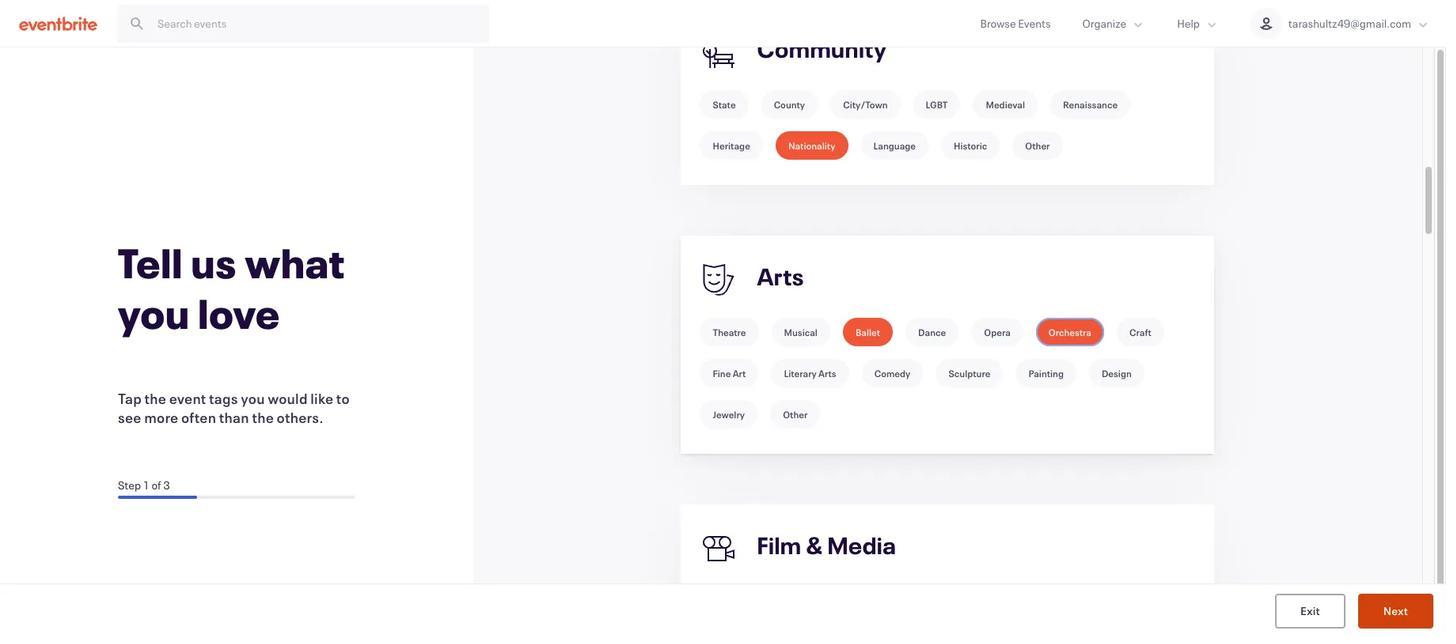 Task type: vqa. For each thing, say whether or not it's contained in the screenshot.
"Acoustic"
no



Task type: locate. For each thing, give the bounding box(es) containing it.
tap
[[118, 389, 142, 408]]

fine art
[[713, 367, 746, 380]]

0 horizontal spatial you
[[118, 287, 190, 340]]

you left the us
[[118, 287, 190, 340]]

historic
[[954, 139, 987, 152]]

jewelry
[[713, 408, 745, 421]]

art
[[733, 367, 746, 380]]

the
[[144, 389, 166, 408], [252, 408, 274, 427]]

next
[[1383, 603, 1408, 619]]

0 vertical spatial other
[[1025, 139, 1050, 152]]

arts up musical
[[757, 262, 804, 292]]

other button down medieval at the top right of the page
[[1013, 131, 1063, 160]]

1 vertical spatial you
[[241, 389, 265, 408]]

1 horizontal spatial other
[[1025, 139, 1050, 152]]

tap the event tags you would like to see more often than the others.
[[118, 389, 350, 427]]

1 horizontal spatial other button
[[1013, 131, 1063, 160]]

heritage button
[[700, 131, 763, 160]]

browse events
[[980, 16, 1051, 31]]

1 horizontal spatial you
[[241, 389, 265, 408]]

orchestra button
[[1036, 318, 1104, 347]]

other down medieval button
[[1025, 139, 1050, 152]]

of
[[152, 478, 161, 493]]

ballet
[[856, 326, 880, 339]]

the right tap
[[144, 389, 166, 408]]

craft button
[[1117, 318, 1164, 347]]

0 vertical spatial you
[[118, 287, 190, 340]]

arts right literary
[[818, 367, 836, 380]]

to
[[336, 389, 350, 408]]

0 horizontal spatial other
[[783, 408, 808, 421]]

other
[[1025, 139, 1050, 152], [783, 408, 808, 421]]

exit
[[1300, 603, 1320, 619]]

0 horizontal spatial other button
[[770, 400, 820, 429]]

design
[[1102, 367, 1132, 380]]

you right tags in the left bottom of the page
[[241, 389, 265, 408]]

state button
[[700, 90, 748, 119]]

other button
[[1013, 131, 1063, 160], [770, 400, 820, 429]]

literary arts button
[[771, 359, 849, 388]]

nationality button
[[776, 131, 848, 160]]

you
[[118, 287, 190, 340], [241, 389, 265, 408]]

organize link
[[1067, 0, 1161, 47]]

1
[[143, 478, 150, 493]]

fine
[[713, 367, 731, 380]]

arts
[[757, 262, 804, 292], [818, 367, 836, 380]]

love
[[198, 287, 280, 340]]

medieval
[[986, 98, 1025, 111]]

0 horizontal spatial the
[[144, 389, 166, 408]]

would
[[268, 389, 308, 408]]

literary arts
[[784, 367, 836, 380]]

other button down literary
[[770, 400, 820, 429]]

1 vertical spatial other
[[783, 408, 808, 421]]

tell
[[118, 236, 183, 290]]

0 vertical spatial arts
[[757, 262, 804, 292]]

us
[[191, 236, 237, 290]]

painting
[[1028, 367, 1064, 380]]

events
[[1018, 16, 1051, 31]]

event
[[169, 389, 206, 408]]

city/town button
[[830, 90, 900, 119]]

ballet button
[[843, 318, 893, 347]]

the right than
[[252, 408, 274, 427]]

1 vertical spatial arts
[[818, 367, 836, 380]]

browse
[[980, 16, 1016, 31]]

jewelry button
[[700, 400, 758, 429]]

other down literary
[[783, 408, 808, 421]]

1 horizontal spatial arts
[[818, 367, 836, 380]]



Task type: describe. For each thing, give the bounding box(es) containing it.
tarashultz49@gmail.com link
[[1235, 0, 1446, 47]]

literary
[[784, 367, 817, 380]]

other for the top other button
[[1025, 139, 1050, 152]]

you inside tap the event tags you would like to see more often than the others.
[[241, 389, 265, 408]]

more
[[144, 408, 178, 427]]

comedy button
[[862, 359, 923, 388]]

tell us what you love
[[118, 236, 345, 340]]

city/town
[[843, 98, 888, 111]]

community
[[757, 34, 887, 64]]

county button
[[761, 90, 818, 119]]

medieval button
[[973, 90, 1038, 119]]

1 vertical spatial other button
[[770, 400, 820, 429]]

arts inside button
[[818, 367, 836, 380]]

musical button
[[771, 318, 830, 347]]

help
[[1177, 16, 1200, 31]]

often
[[181, 408, 216, 427]]

film & media
[[757, 531, 896, 561]]

step
[[118, 478, 141, 493]]

musical
[[784, 326, 818, 339]]

step 1 of 3
[[118, 478, 170, 493]]

fine art button
[[700, 359, 759, 388]]

eventbrite image
[[19, 15, 97, 31]]

county
[[774, 98, 805, 111]]

theatre
[[713, 326, 746, 339]]

painting button
[[1016, 359, 1076, 388]]

1 horizontal spatial the
[[252, 408, 274, 427]]

language button
[[861, 131, 928, 160]]

dance button
[[906, 318, 959, 347]]

renaissance button
[[1050, 90, 1130, 119]]

dance
[[918, 326, 946, 339]]

help link
[[1161, 0, 1235, 47]]

0 horizontal spatial arts
[[757, 262, 804, 292]]

0 vertical spatial other button
[[1013, 131, 1063, 160]]

renaissance
[[1063, 98, 1118, 111]]

sculpture
[[949, 367, 990, 380]]

tags
[[209, 389, 238, 408]]

3
[[163, 478, 170, 493]]

orchestra
[[1049, 326, 1091, 339]]

opera button
[[971, 318, 1023, 347]]

opera
[[984, 326, 1011, 339]]

progressbar progress bar
[[118, 496, 355, 499]]

theatre button
[[700, 318, 759, 347]]

heritage
[[713, 139, 750, 152]]

comedy
[[874, 367, 911, 380]]

media
[[827, 531, 896, 561]]

design button
[[1089, 359, 1144, 388]]

organize
[[1082, 16, 1126, 31]]

see
[[118, 408, 141, 427]]

lgbt button
[[913, 90, 960, 119]]

craft
[[1129, 326, 1151, 339]]

historic button
[[941, 131, 1000, 160]]

language
[[873, 139, 916, 152]]

what
[[245, 236, 345, 290]]

tarashultz49@gmail.com
[[1288, 16, 1411, 31]]

progressbar image
[[118, 496, 197, 499]]

sculpture button
[[936, 359, 1003, 388]]

others.
[[277, 408, 323, 427]]

nationality
[[788, 139, 835, 152]]

other for the bottom other button
[[783, 408, 808, 421]]

film
[[757, 531, 801, 561]]

than
[[219, 408, 249, 427]]

exit button
[[1275, 594, 1345, 629]]

you inside tell us what you love
[[118, 287, 190, 340]]

lgbt
[[926, 98, 948, 111]]

state
[[713, 98, 736, 111]]

&
[[806, 531, 823, 561]]

browse events link
[[964, 0, 1067, 47]]

next button
[[1358, 594, 1433, 629]]

like
[[310, 389, 333, 408]]



